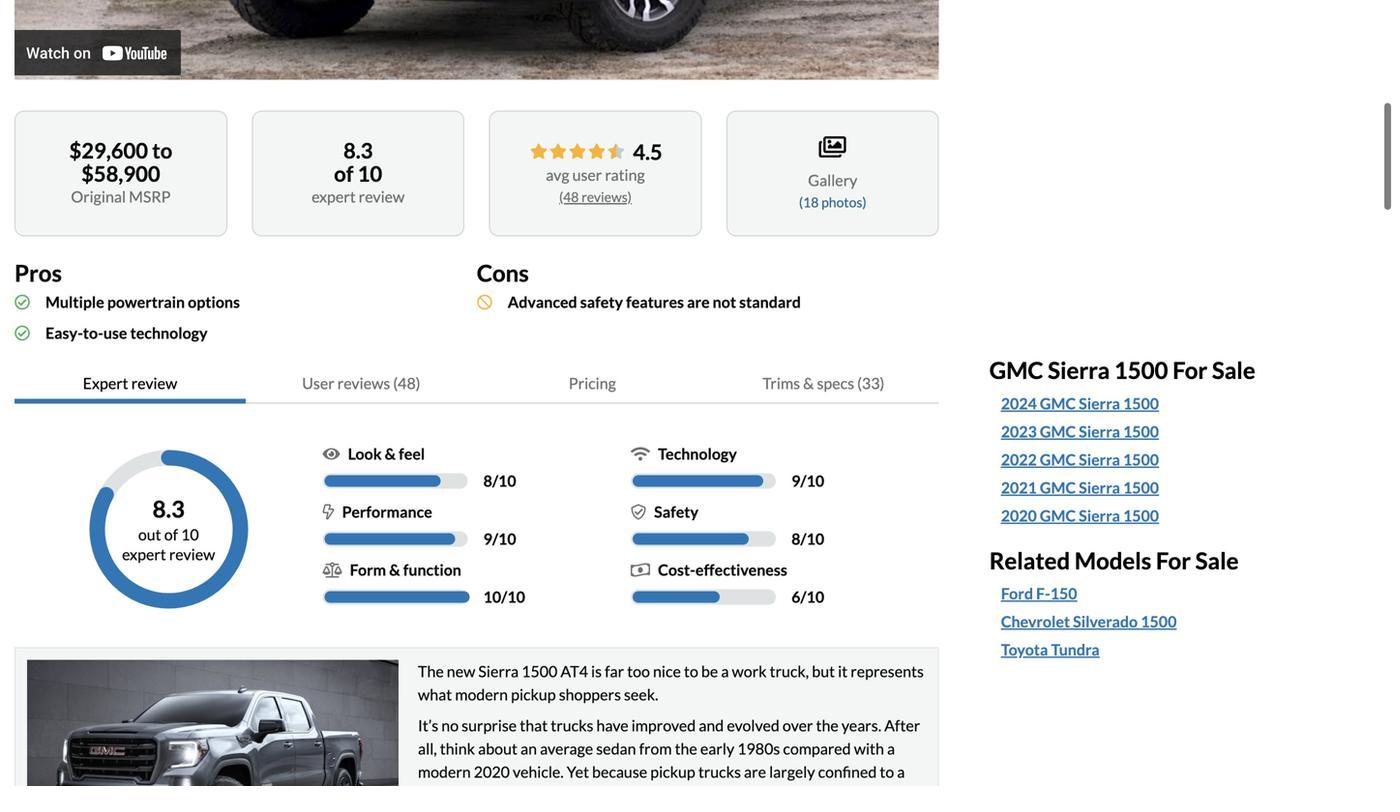 Task type: vqa. For each thing, say whether or not it's contained in the screenshot.
2
no



Task type: locate. For each thing, give the bounding box(es) containing it.
1 vertical spatial 2020
[[474, 763, 510, 782]]

10 for cost-effectiveness
[[806, 588, 824, 607]]

review inside expert review tab
[[131, 374, 177, 393]]

gmc up related
[[1040, 506, 1076, 525]]

2023 gmc sierra 1500 link down gmc sierra 1500 for sale at the top
[[1001, 420, 1359, 443]]

to-
[[83, 324, 103, 343]]

trucks
[[551, 717, 593, 735], [698, 763, 741, 782]]

8 / 10 for look & feel
[[483, 472, 516, 491]]

1 vertical spatial are
[[744, 763, 766, 782]]

original
[[71, 187, 126, 206]]

1 vertical spatial 8 / 10
[[792, 530, 824, 549]]

0 vertical spatial modern
[[455, 686, 508, 704]]

of inside 8.3 of 10 expert review
[[334, 161, 354, 186]]

silverado
[[1073, 613, 1138, 631]]

8.3 for 10
[[343, 138, 373, 163]]

0 vertical spatial a
[[721, 662, 729, 681]]

related models for sale
[[989, 547, 1239, 575]]

0 vertical spatial 8
[[483, 472, 492, 491]]

are down 1980s
[[744, 763, 766, 782]]

2 vertical spatial review
[[169, 545, 215, 564]]

surprised
[[683, 786, 747, 787]]

nice
[[653, 662, 681, 681], [825, 786, 853, 787]]

chevrolet
[[1001, 613, 1070, 631]]

cost-
[[658, 561, 696, 580]]

review
[[359, 187, 405, 206], [131, 374, 177, 393], [169, 545, 215, 564]]

8.3 out of 10 expert review
[[122, 496, 215, 564]]

gmc
[[989, 357, 1043, 384], [1040, 394, 1076, 413], [1040, 422, 1076, 441], [1040, 450, 1076, 469], [1040, 478, 1076, 497], [1040, 506, 1076, 525]]

0 vertical spatial review
[[359, 187, 405, 206]]

modern inside the new sierra 1500 at4 is far too nice to be a work truck, but it represents what modern pickup shoppers seek.
[[455, 686, 508, 704]]

2020 gmc sierra 1500 link
[[1001, 504, 1359, 528], [1001, 504, 1159, 528]]

shoppers down is
[[559, 686, 621, 704]]

1 vertical spatial 8.3
[[153, 496, 185, 523]]

largely
[[769, 763, 815, 782]]

it's no surprise that trucks have improved and evolved over the years. after all, think about an average sedan from the early 1980s compared with a modern 2020 vehicle. yet because pickup trucks are largely confined to a common shape, many shoppers are still surprised to see how nice they h
[[418, 717, 921, 787]]

8.3 inside the 8.3 out of 10 expert review
[[153, 496, 185, 523]]

modern
[[455, 686, 508, 704], [418, 763, 471, 782]]

nice inside it's no surprise that trucks have improved and evolved over the years. after all, think about an average sedan from the early 1980s compared with a modern 2020 vehicle. yet because pickup trucks are largely confined to a common shape, many shoppers are still surprised to see how nice they h
[[825, 786, 853, 787]]

1 vertical spatial check circle image
[[15, 326, 30, 341]]

&
[[803, 374, 814, 393], [385, 445, 396, 464], [389, 561, 400, 580]]

safety
[[580, 293, 623, 312]]

0 vertical spatial 8 / 10
[[483, 472, 516, 491]]

1 horizontal spatial 9
[[792, 472, 801, 491]]

to up msrp
[[152, 138, 172, 163]]

a right the be on the bottom right of the page
[[721, 662, 729, 681]]

/ for technology
[[801, 472, 806, 491]]

modern down the new
[[455, 686, 508, 704]]

1 vertical spatial review
[[131, 374, 177, 393]]

1 vertical spatial of
[[164, 525, 178, 544]]

2020 gmc sierra 1500 test drive review summaryimage image
[[27, 660, 399, 787]]

sale
[[1212, 357, 1255, 384], [1195, 547, 1239, 575]]

at4
[[561, 662, 588, 681]]

2 horizontal spatial a
[[897, 763, 905, 782]]

/
[[492, 472, 498, 491], [801, 472, 806, 491], [492, 530, 498, 549], [801, 530, 806, 549], [501, 588, 507, 607], [801, 588, 806, 607]]

8.3 inside 8.3 of 10 expert review
[[343, 138, 373, 163]]

10 for technology
[[806, 472, 824, 491]]

a down after
[[897, 763, 905, 782]]

& inside tab
[[803, 374, 814, 393]]

gallery
[[808, 171, 858, 190]]

average
[[540, 740, 593, 759]]

gmc right 2024
[[1040, 394, 1076, 413]]

0 vertical spatial 9
[[792, 472, 801, 491]]

yet
[[567, 763, 589, 782]]

0 vertical spatial 9 / 10
[[792, 472, 824, 491]]

2022
[[1001, 450, 1037, 469]]

the
[[816, 717, 839, 735], [675, 740, 697, 759]]

advanced
[[508, 293, 577, 312]]

of inside the 8.3 out of 10 expert review
[[164, 525, 178, 544]]

1 horizontal spatial nice
[[825, 786, 853, 787]]

2023
[[1001, 422, 1037, 441]]

the up compared
[[816, 717, 839, 735]]

1 vertical spatial trucks
[[698, 763, 741, 782]]

far
[[605, 662, 624, 681]]

1 vertical spatial the
[[675, 740, 697, 759]]

0 horizontal spatial 8 / 10
[[483, 472, 516, 491]]

& right form
[[389, 561, 400, 580]]

1 horizontal spatial 2020
[[1001, 506, 1037, 525]]

tab list
[[15, 364, 939, 404]]

a right with
[[887, 740, 895, 759]]

shoppers down yet
[[565, 786, 627, 787]]

0 horizontal spatial nice
[[653, 662, 681, 681]]

& left feel
[[385, 445, 396, 464]]

0 vertical spatial trucks
[[551, 717, 593, 735]]

options
[[188, 293, 240, 312]]

1 horizontal spatial of
[[334, 161, 354, 186]]

2 vertical spatial are
[[630, 786, 653, 787]]

0 horizontal spatial of
[[164, 525, 178, 544]]

powertrain
[[107, 293, 185, 312]]

not
[[713, 293, 736, 312]]

1 vertical spatial modern
[[418, 763, 471, 782]]

2020 gmc sierra 1500 link up models
[[1001, 504, 1159, 528]]

it
[[838, 662, 848, 681]]

gmc up 2024
[[989, 357, 1043, 384]]

0 vertical spatial 8.3
[[343, 138, 373, 163]]

expert review
[[83, 374, 177, 393]]

1 vertical spatial nice
[[825, 786, 853, 787]]

2020 down 2021
[[1001, 506, 1037, 525]]

0 horizontal spatial 9 / 10
[[483, 530, 516, 549]]

to left see
[[750, 786, 764, 787]]

2023 gmc sierra 1500 link up 2022
[[1001, 420, 1159, 443]]

over
[[783, 717, 813, 735]]

2024
[[1001, 394, 1037, 413]]

gmc right 2021
[[1040, 478, 1076, 497]]

multiple powertrain options
[[45, 293, 240, 312]]

rating
[[605, 166, 645, 184]]

nice right too on the left of the page
[[653, 662, 681, 681]]

0 horizontal spatial 2020
[[474, 763, 510, 782]]

0 vertical spatial expert
[[312, 187, 356, 206]]

related
[[989, 547, 1070, 575]]

to up they
[[880, 763, 894, 782]]

8 / 10 for safety
[[792, 530, 824, 549]]

and
[[699, 717, 724, 735]]

review inside the 8.3 out of 10 expert review
[[169, 545, 215, 564]]

1 horizontal spatial 8
[[792, 530, 801, 549]]

money bill wave image
[[631, 563, 650, 578]]

2 horizontal spatial are
[[744, 763, 766, 782]]

0 vertical spatial pickup
[[511, 686, 556, 704]]

9 / 10 for performance
[[483, 530, 516, 549]]

pickup inside it's no surprise that trucks have improved and evolved over the years. after all, think about an average sedan from the early 1980s compared with a modern 2020 vehicle. yet because pickup trucks are largely confined to a common shape, many shoppers are still surprised to see how nice they h
[[650, 763, 695, 782]]

safety
[[654, 503, 699, 522]]

modern inside it's no surprise that trucks have improved and evolved over the years. after all, think about an average sedan from the early 1980s compared with a modern 2020 vehicle. yet because pickup trucks are largely confined to a common shape, many shoppers are still surprised to see how nice they h
[[418, 763, 471, 782]]

think
[[440, 740, 475, 759]]

pricing tab
[[477, 364, 708, 404]]

2 check circle image from the top
[[15, 326, 30, 341]]

1 vertical spatial a
[[887, 740, 895, 759]]

8
[[483, 472, 492, 491], [792, 530, 801, 549]]

work
[[732, 662, 767, 681]]

10
[[358, 161, 382, 186], [498, 472, 516, 491], [806, 472, 824, 491], [181, 525, 199, 544], [498, 530, 516, 549], [806, 530, 824, 549], [483, 588, 501, 607], [507, 588, 525, 607], [806, 588, 824, 607]]

1 vertical spatial sale
[[1195, 547, 1239, 575]]

1 horizontal spatial pickup
[[650, 763, 695, 782]]

trucks up average
[[551, 717, 593, 735]]

10 for look & feel
[[498, 472, 516, 491]]

review inside 8.3 of 10 expert review
[[359, 187, 405, 206]]

trucks up surprised
[[698, 763, 741, 782]]

1 horizontal spatial are
[[687, 293, 710, 312]]

2 vertical spatial expert
[[122, 545, 166, 564]]

0 vertical spatial 2020
[[1001, 506, 1037, 525]]

technology
[[130, 324, 208, 343]]

check circle image left easy-
[[15, 326, 30, 341]]

1 horizontal spatial 8 / 10
[[792, 530, 824, 549]]

0 horizontal spatial 9
[[483, 530, 492, 549]]

2024 gmc sierra 1500 link
[[1001, 392, 1359, 415], [1001, 392, 1159, 415]]

are left not
[[687, 293, 710, 312]]

1500 inside the new sierra 1500 at4 is far too nice to be a work truck, but it represents what modern pickup shoppers seek.
[[522, 662, 558, 681]]

8 / 10
[[483, 472, 516, 491], [792, 530, 824, 549]]

bolt image
[[323, 505, 334, 520]]

to left the be on the bottom right of the page
[[684, 662, 698, 681]]

are down because
[[630, 786, 653, 787]]

& left specs
[[803, 374, 814, 393]]

8.3
[[343, 138, 373, 163], [153, 496, 185, 523]]

0 horizontal spatial 8
[[483, 472, 492, 491]]

pickup inside the new sierra 1500 at4 is far too nice to be a work truck, but it represents what modern pickup shoppers seek.
[[511, 686, 556, 704]]

balance scale image
[[323, 563, 342, 578]]

shoppers inside the new sierra 1500 at4 is far too nice to be a work truck, but it represents what modern pickup shoppers seek.
[[559, 686, 621, 704]]

nice down the confined
[[825, 786, 853, 787]]

0 vertical spatial &
[[803, 374, 814, 393]]

9 for performance
[[483, 530, 492, 549]]

0 vertical spatial check circle image
[[15, 295, 30, 310]]

1 horizontal spatial trucks
[[698, 763, 741, 782]]

/ for cost-effectiveness
[[801, 588, 806, 607]]

to inside the new sierra 1500 at4 is far too nice to be a work truck, but it represents what modern pickup shoppers seek.
[[684, 662, 698, 681]]

9 / 10
[[792, 472, 824, 491], [483, 530, 516, 549]]

1 check circle image from the top
[[15, 295, 30, 310]]

see
[[767, 786, 790, 787]]

check circle image
[[15, 295, 30, 310], [15, 326, 30, 341]]

2020 up shape,
[[474, 763, 510, 782]]

0 horizontal spatial the
[[675, 740, 697, 759]]

many
[[525, 786, 562, 787]]

1 vertical spatial 8
[[792, 530, 801, 549]]

1 vertical spatial 9 / 10
[[483, 530, 516, 549]]

f-
[[1036, 585, 1050, 603]]

with
[[854, 740, 884, 759]]

shape,
[[479, 786, 523, 787]]

1 horizontal spatial 9 / 10
[[792, 472, 824, 491]]

check circle image down pros at top
[[15, 295, 30, 310]]

it's
[[418, 717, 438, 735]]

2 vertical spatial a
[[897, 763, 905, 782]]

0 vertical spatial shoppers
[[559, 686, 621, 704]]

1 vertical spatial pickup
[[650, 763, 695, 782]]

0 vertical spatial the
[[816, 717, 839, 735]]

the right from
[[675, 740, 697, 759]]

trims & specs (33)
[[763, 374, 885, 393]]

8.3 for of
[[153, 496, 185, 523]]

0 horizontal spatial a
[[721, 662, 729, 681]]

modern up the common at the bottom of the page
[[418, 763, 471, 782]]

early
[[700, 740, 734, 759]]

from
[[639, 740, 672, 759]]

2020 inside it's no surprise that trucks have improved and evolved over the years. after all, think about an average sedan from the early 1980s compared with a modern 2020 vehicle. yet because pickup trucks are largely confined to a common shape, many shoppers are still surprised to see how nice they h
[[474, 763, 510, 782]]

0 vertical spatial of
[[334, 161, 354, 186]]

expert inside tab
[[83, 374, 128, 393]]

check circle image for easy-to-use technology
[[15, 326, 30, 341]]

1 vertical spatial expert
[[83, 374, 128, 393]]

2 vertical spatial &
[[389, 561, 400, 580]]

1 vertical spatial shoppers
[[565, 786, 627, 787]]

a
[[721, 662, 729, 681], [887, 740, 895, 759], [897, 763, 905, 782]]

expert
[[312, 187, 356, 206], [83, 374, 128, 393], [122, 545, 166, 564]]

they
[[856, 786, 886, 787]]

shoppers
[[559, 686, 621, 704], [565, 786, 627, 787]]

1 vertical spatial &
[[385, 445, 396, 464]]

1 horizontal spatial a
[[887, 740, 895, 759]]

1 horizontal spatial 8.3
[[343, 138, 373, 163]]

pickup up that
[[511, 686, 556, 704]]

advanced safety features are not standard
[[508, 293, 801, 312]]

0 horizontal spatial pickup
[[511, 686, 556, 704]]

0 horizontal spatial 8.3
[[153, 496, 185, 523]]

compared
[[783, 740, 851, 759]]

0 vertical spatial nice
[[653, 662, 681, 681]]

pickup
[[511, 686, 556, 704], [650, 763, 695, 782]]

2023 gmc sierra 1500 link
[[1001, 420, 1359, 443], [1001, 420, 1159, 443]]

pickup up still
[[650, 763, 695, 782]]

1 vertical spatial 9
[[483, 530, 492, 549]]



Task type: describe. For each thing, give the bounding box(es) containing it.
expert inside the 8.3 out of 10 expert review
[[122, 545, 166, 564]]

1980s
[[737, 740, 780, 759]]

6 / 10
[[792, 588, 824, 607]]

but
[[812, 662, 835, 681]]

& for function
[[389, 561, 400, 580]]

wifi image
[[631, 447, 650, 462]]

easy-
[[45, 324, 83, 343]]

too
[[627, 662, 650, 681]]

(18
[[799, 194, 819, 211]]

expert inside 8.3 of 10 expert review
[[312, 187, 356, 206]]

6
[[792, 588, 801, 607]]

new
[[447, 662, 475, 681]]

2020 inside "2024 gmc sierra 1500 2023 gmc sierra 1500 2022 gmc sierra 1500 2021 gmc sierra 1500 2020 gmc sierra 1500"
[[1001, 506, 1037, 525]]

images image
[[819, 135, 846, 159]]

9 for technology
[[792, 472, 801, 491]]

1 horizontal spatial the
[[816, 717, 839, 735]]

easy-to-use technology
[[45, 324, 208, 343]]

(48)
[[393, 374, 420, 393]]

toyota tundra link
[[1001, 639, 1100, 662]]

tundra
[[1051, 641, 1100, 660]]

shoppers inside it's no surprise that trucks have improved and evolved over the years. after all, think about an average sedan from the early 1980s compared with a modern 2020 vehicle. yet because pickup trucks are largely confined to a common shape, many shoppers are still surprised to see how nice they h
[[565, 786, 627, 787]]

sedan
[[596, 740, 636, 759]]

ford f-150 link
[[1001, 583, 1077, 606]]

& for feel
[[385, 445, 396, 464]]

/ for form & function
[[501, 588, 507, 607]]

reviews
[[337, 374, 390, 393]]

nice inside the new sierra 1500 at4 is far too nice to be a work truck, but it represents what modern pickup shoppers seek.
[[653, 662, 681, 681]]

8 for safety
[[792, 530, 801, 549]]

ford
[[1001, 585, 1033, 603]]

expert review tab
[[15, 364, 246, 404]]

chevrolet silverado 1500 link
[[1001, 611, 1177, 634]]

look & feel
[[348, 445, 425, 464]]

after
[[884, 717, 920, 735]]

/ for performance
[[492, 530, 498, 549]]

0 vertical spatial are
[[687, 293, 710, 312]]

an
[[521, 740, 537, 759]]

8.3 of 10 expert review
[[312, 138, 405, 206]]

features
[[626, 293, 684, 312]]

improved
[[631, 717, 696, 735]]

user
[[572, 166, 602, 184]]

pricing
[[569, 374, 616, 393]]

$29,600
[[69, 138, 148, 163]]

confined
[[818, 763, 877, 782]]

0 horizontal spatial are
[[630, 786, 653, 787]]

10 for safety
[[806, 530, 824, 549]]

/ for look & feel
[[492, 472, 498, 491]]

2021
[[1001, 478, 1037, 497]]

gmc right 2022
[[1040, 450, 1076, 469]]

0 horizontal spatial trucks
[[551, 717, 593, 735]]

trims & specs (33) tab
[[708, 364, 939, 404]]

photos)
[[821, 194, 867, 211]]

avg user rating (48 reviews)
[[546, 166, 645, 205]]

specs
[[817, 374, 854, 393]]

evolved
[[727, 717, 780, 735]]

surprise
[[462, 717, 517, 735]]

shield check image
[[631, 505, 646, 520]]

eye image
[[323, 447, 340, 462]]

look
[[348, 445, 382, 464]]

ford f-150 chevrolet silverado 1500 toyota tundra
[[1001, 585, 1177, 660]]

avg
[[546, 166, 569, 184]]

0 vertical spatial for
[[1173, 357, 1208, 384]]

user reviews (48) tab
[[246, 364, 477, 404]]

form
[[350, 561, 386, 580]]

to inside $29,600 to $58,900 original msrp
[[152, 138, 172, 163]]

form & function
[[350, 561, 461, 580]]

msrp
[[129, 187, 171, 206]]

technology
[[658, 445, 737, 464]]

the new sierra 1500 at4 is far too nice to be a work truck, but it represents what modern pickup shoppers seek.
[[418, 662, 924, 704]]

2020 gmc sierra 1500 link up related models for sale
[[1001, 504, 1359, 528]]

(48 reviews) link
[[559, 189, 632, 205]]

gmc right 2023
[[1040, 422, 1076, 441]]

$29,600 to $58,900 original msrp
[[69, 138, 172, 206]]

9 / 10 for technology
[[792, 472, 824, 491]]

all,
[[418, 740, 437, 759]]

because
[[592, 763, 647, 782]]

& for specs
[[803, 374, 814, 393]]

1500 inside ford f-150 chevrolet silverado 1500 toyota tundra
[[1141, 613, 1177, 631]]

effectiveness
[[696, 561, 787, 580]]

0 vertical spatial sale
[[1212, 357, 1255, 384]]

check circle image for multiple powertrain options
[[15, 295, 30, 310]]

use
[[103, 324, 127, 343]]

still
[[656, 786, 680, 787]]

standard
[[739, 293, 801, 312]]

4.5
[[633, 139, 662, 165]]

function
[[403, 561, 461, 580]]

10 for performance
[[498, 530, 516, 549]]

tab list containing expert review
[[15, 364, 939, 404]]

sierra inside the new sierra 1500 at4 is far too nice to be a work truck, but it represents what modern pickup shoppers seek.
[[478, 662, 519, 681]]

no
[[441, 717, 459, 735]]

10 for form & function
[[507, 588, 525, 607]]

$58,900
[[81, 161, 160, 186]]

cons
[[477, 259, 529, 287]]

is
[[591, 662, 602, 681]]

(33)
[[857, 374, 885, 393]]

8 for look & feel
[[483, 472, 492, 491]]

cost-effectiveness
[[658, 561, 787, 580]]

about
[[478, 740, 518, 759]]

vehicle.
[[513, 763, 564, 782]]

common
[[418, 786, 476, 787]]

2024 gmc sierra 1500 2023 gmc sierra 1500 2022 gmc sierra 1500 2021 gmc sierra 1500 2020 gmc sierra 1500
[[1001, 394, 1159, 525]]

10 inside the 8.3 out of 10 expert review
[[181, 525, 199, 544]]

/ for safety
[[801, 530, 806, 549]]

a inside the new sierra 1500 at4 is far too nice to be a work truck, but it represents what modern pickup shoppers seek.
[[721, 662, 729, 681]]

what
[[418, 686, 452, 704]]

models
[[1075, 547, 1152, 575]]

10 inside 8.3 of 10 expert review
[[358, 161, 382, 186]]

trims
[[763, 374, 800, 393]]

ban image
[[477, 295, 492, 310]]

gmc sierra 1500 for sale
[[989, 357, 1255, 384]]

gallery (18 photos)
[[799, 171, 867, 211]]

be
[[701, 662, 718, 681]]

1 vertical spatial for
[[1156, 547, 1191, 575]]

the
[[418, 662, 444, 681]]

out
[[138, 525, 161, 544]]

toyota
[[1001, 641, 1048, 660]]

multiple
[[45, 293, 104, 312]]

that
[[520, 717, 548, 735]]

how
[[793, 786, 822, 787]]



